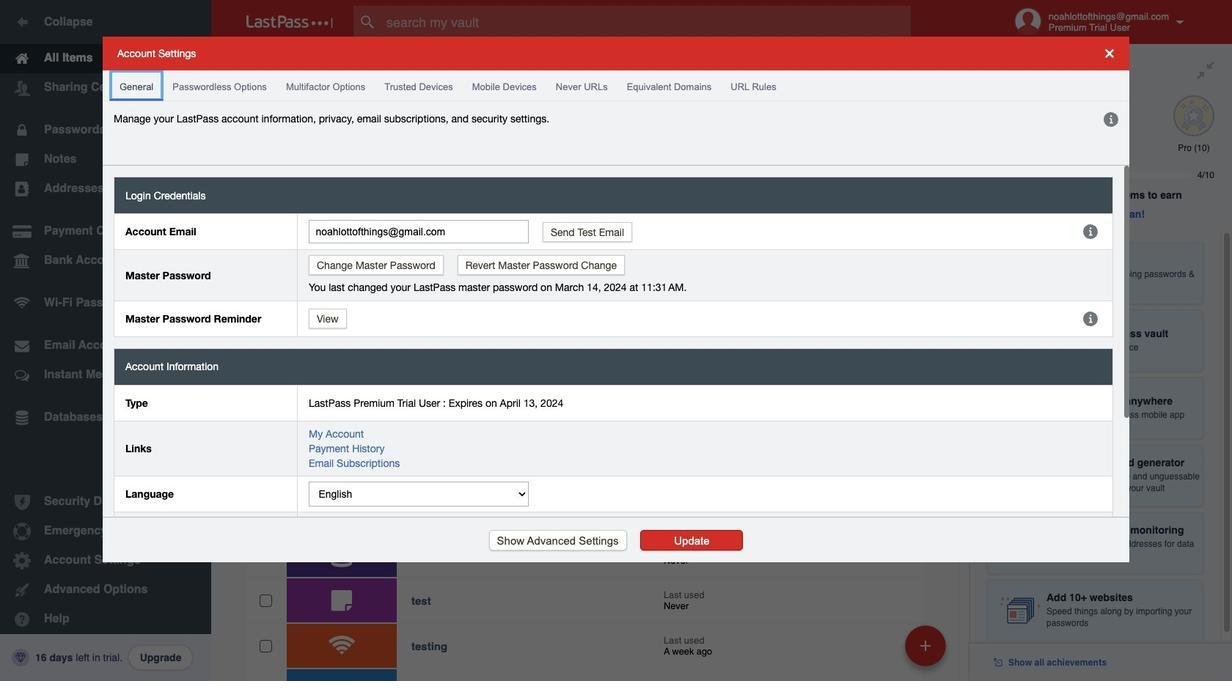 Task type: describe. For each thing, give the bounding box(es) containing it.
new item image
[[921, 641, 931, 651]]

Search search field
[[354, 6, 940, 38]]

lastpass image
[[247, 15, 333, 29]]

main navigation navigation
[[0, 0, 211, 682]]



Task type: vqa. For each thing, say whether or not it's contained in the screenshot.
dialog
no



Task type: locate. For each thing, give the bounding box(es) containing it.
search my vault text field
[[354, 6, 940, 38]]

new item navigation
[[900, 622, 955, 682]]

vault options navigation
[[211, 44, 970, 88]]



